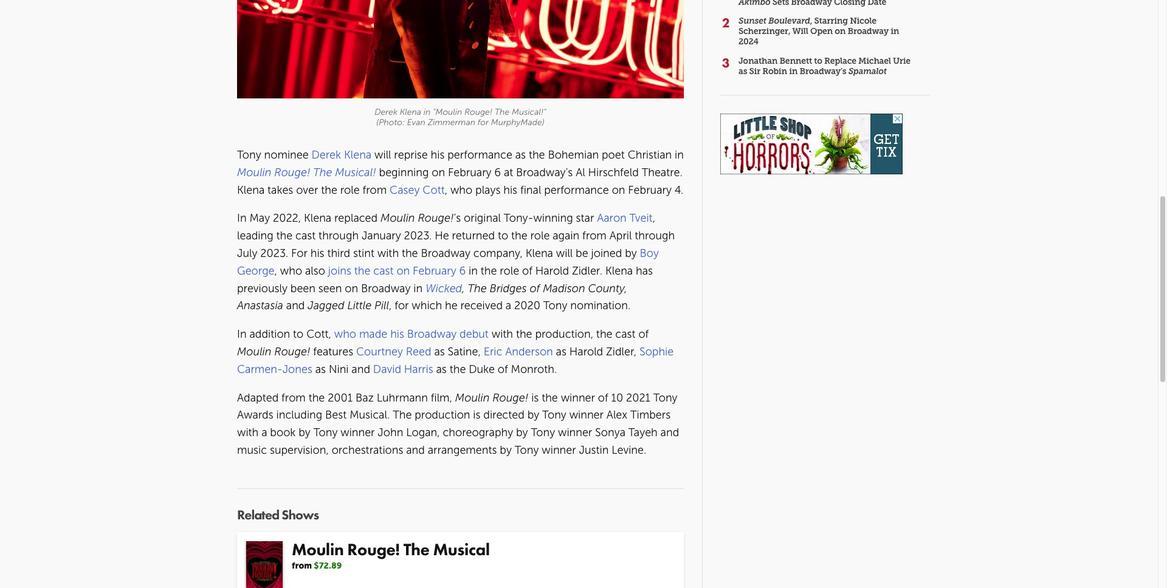 Task type: describe. For each thing, give the bounding box(es) containing it.
book
[[270, 426, 296, 440]]

joins the cast on february 6 link
[[328, 264, 466, 278]]

from inside moulin rouge! the musical from $72.89
[[292, 561, 312, 572]]

the inside is the winner of 10 2021 tony awards including best musical. the production is directed by tony winner alex timbers with a book by tony winner john logan, choreography by tony winner sonya tayeh and music supervision, orchestrations and arrangements by tony winner justin levine.
[[393, 409, 412, 422]]

winner left the 10
[[561, 391, 595, 405]]

moulin up january
[[381, 212, 415, 225]]

joined
[[591, 247, 622, 260]]

and down logan,
[[406, 444, 425, 457]]

awards
[[237, 409, 274, 422]]

klena inside tony nominee derek klena will reprise his performance as the bohemian poet christian in moulin rouge! the musical!
[[344, 148, 372, 162]]

musical
[[433, 540, 490, 561]]

rouge! inside in addition to cott, who made his broadway debut with the production, the cast of moulin rouge! features courtney reed as satine, eric anderson as harold zidler,
[[275, 345, 310, 359]]

urie
[[893, 56, 911, 66]]

klena inside derek klena in "moulin rouge! the musical!" (photo: evan zimmerman for murphymade)
[[400, 107, 421, 118]]

shows
[[282, 506, 319, 524]]

returned
[[452, 229, 495, 243]]

which
[[412, 299, 442, 313]]

rouge! inside derek klena in "moulin rouge! the musical!" (photo: evan zimmerman for murphymade)
[[465, 107, 493, 118]]

courtney reed link
[[356, 345, 432, 359]]

nomination.
[[571, 299, 631, 313]]

the inside tony nominee derek klena will reprise his performance as the bohemian poet christian in moulin rouge! the musical!
[[529, 148, 545, 162]]

who made his broadway debut link
[[334, 328, 489, 341]]

christian
[[628, 148, 672, 162]]

$72.89
[[314, 561, 342, 572]]

6 inside beginning on february 6 at broadway's al hirschfeld theatre. klena takes over the role from
[[495, 166, 501, 179]]

in inside tony nominee derek klena will reprise his performance as the bohemian poet christian in moulin rouge! the musical!
[[675, 148, 684, 162]]

derek klena link
[[312, 148, 372, 162]]

murphymade)
[[491, 117, 545, 128]]

justin
[[579, 444, 609, 457]]

with inside the ', leading the cast through january 2023. he returned to the role again from april through july 2023. for his third stint with the broadway company, klena will be joined by'
[[378, 247, 399, 260]]

the inside beginning on february 6 at broadway's al hirschfeld theatre. klena takes over the role from
[[321, 183, 338, 197]]

production
[[415, 409, 470, 422]]

seen
[[319, 282, 342, 295]]

2022,
[[273, 212, 301, 225]]

jagged
[[308, 299, 345, 313]]

of for harold
[[522, 264, 533, 278]]

will
[[793, 26, 809, 37]]

david harris link
[[373, 363, 433, 376]]

timbers
[[631, 409, 671, 422]]

, up in may 2022, klena replaced moulin rouge! 's original tony-winning star aaron tveit
[[445, 183, 448, 197]]

klena down over
[[304, 212, 332, 225]]

of for 10
[[598, 391, 609, 405]]

as up as nini and david harris as the duke of monroth.
[[434, 345, 445, 359]]

in may 2022, klena replaced moulin rouge! 's original tony-winning star aaron tveit
[[237, 212, 653, 225]]

klena inside the ', leading the cast through january 2023. he returned to the role again from april through july 2023. for his third stint with the broadway company, klena will be joined by'
[[526, 247, 553, 260]]

logan,
[[406, 426, 440, 440]]

winner up "orchestrations"
[[341, 426, 375, 440]]

winning
[[534, 212, 573, 225]]

the up zidler,
[[597, 328, 613, 341]]

1 vertical spatial february
[[629, 183, 672, 197]]

as nini and david harris as the duke of monroth.
[[313, 363, 557, 376]]

starring
[[815, 16, 848, 26]]

the down tony-
[[512, 229, 528, 243]]

sir
[[750, 66, 761, 76]]

for inside derek klena in "moulin rouge! the musical!" (photo: evan zimmerman for murphymade)
[[478, 117, 489, 128]]

as left nini
[[316, 363, 326, 376]]

moulin inside moulin rouge! the musical from $72.89
[[292, 540, 344, 561]]

best
[[325, 409, 347, 422]]

0 vertical spatial who
[[451, 183, 473, 197]]

alex
[[607, 409, 628, 422]]

zidler,
[[606, 345, 637, 359]]

in inside , starring nicole scherzinger, will open on broadway in 2024
[[891, 26, 900, 37]]

february inside beginning on february 6 at broadway's al hirschfeld theatre. klena takes over the role from
[[448, 166, 492, 179]]

on inside in the role of harold zidler. klena has previously been seen on broadway in
[[345, 282, 358, 295]]

scherzinger,
[[739, 26, 791, 37]]

the down the satine,
[[450, 363, 466, 376]]

satine,
[[448, 345, 481, 359]]

moulin inside in addition to cott, who made his broadway debut with the production, the cast of moulin rouge! features courtney reed as satine, eric anderson as harold zidler,
[[237, 345, 272, 359]]

bohemian
[[548, 148, 599, 162]]

the left 2001
[[309, 391, 325, 405]]

musical.
[[350, 409, 390, 422]]

, for , who also joins the cast on february 6
[[275, 264, 277, 278]]

madison
[[543, 282, 585, 295]]

beginning
[[379, 166, 429, 179]]

spamalot
[[849, 66, 887, 76]]

in down company,
[[469, 264, 478, 278]]

from inside the ', leading the cast through january 2023. he returned to the role again from april through july 2023. for his third stint with the broadway company, klena will be joined by'
[[583, 229, 607, 243]]

made
[[359, 328, 388, 341]]

derek inside tony nominee derek klena will reprise his performance as the bohemian poet christian in moulin rouge! the musical!
[[312, 148, 341, 162]]

on up , the bridges of madison county, anastasia
[[397, 264, 410, 278]]

on down hirschfeld
[[612, 183, 626, 197]]

4.
[[675, 183, 684, 197]]

cott,
[[307, 328, 331, 341]]

the up anderson
[[516, 328, 533, 341]]

tveit
[[630, 212, 653, 225]]

sonya
[[596, 426, 626, 440]]

casey cott link
[[390, 183, 445, 197]]

and down the timbers
[[661, 426, 680, 440]]

aaron
[[597, 212, 627, 225]]

of for madison
[[530, 282, 540, 295]]

at
[[504, 166, 514, 179]]

in for in addition to cott, who made his broadway debut with the production, the cast of moulin rouge! features courtney reed as satine, eric anderson as harold zidler,
[[237, 328, 247, 341]]

, leading the cast through january 2023. he returned to the role again from april through july 2023. for his third stint with the broadway company, klena will be joined by
[[237, 212, 675, 260]]

replace
[[825, 56, 857, 66]]

again
[[553, 229, 580, 243]]

boy
[[640, 247, 659, 260]]

1 vertical spatial 2023.
[[260, 247, 288, 260]]

with inside in addition to cott, who made his broadway debut with the production, the cast of moulin rouge! features courtney reed as satine, eric anderson as harold zidler,
[[492, 328, 513, 341]]

by down 'directed'
[[516, 426, 528, 440]]

klena inside beginning on february 6 at broadway's al hirschfeld theatre. klena takes over the role from
[[237, 183, 265, 197]]

the inside moulin rouge! the musical from $72.89
[[404, 540, 430, 561]]

tayeh
[[629, 426, 658, 440]]

adapted from the 2001 baz luhrmann film, moulin rouge!
[[237, 391, 529, 405]]

directed
[[484, 409, 525, 422]]

as inside tony nominee derek klena will reprise his performance as the bohemian poet christian in moulin rouge! the musical!
[[516, 148, 526, 162]]

luhrmann
[[377, 391, 428, 405]]

0 horizontal spatial is
[[473, 409, 481, 422]]

1 horizontal spatial is
[[532, 391, 539, 405]]

adapted
[[237, 391, 279, 405]]

including
[[276, 409, 322, 422]]

hirschfeld
[[588, 166, 639, 179]]

courtney
[[356, 345, 403, 359]]

the up joins the cast on february 6 link
[[402, 247, 418, 260]]

as right harris
[[436, 363, 447, 376]]

1 vertical spatial who
[[280, 264, 302, 278]]

to for broadway's
[[815, 56, 823, 66]]

derek inside derek klena in "moulin rouge! the musical!" (photo: evan zimmerman for murphymade)
[[375, 107, 398, 118]]

related
[[237, 506, 279, 524]]

debut
[[460, 328, 489, 341]]

in inside derek klena in "moulin rouge! the musical!" (photo: evan zimmerman for murphymade)
[[424, 107, 431, 118]]

reed
[[406, 345, 432, 359]]

a
[[262, 426, 267, 440]]

takes
[[268, 183, 293, 197]]

in addition to cott, who made his broadway debut with the production, the cast of moulin rouge! features courtney reed as satine, eric anderson as harold zidler,
[[237, 328, 649, 359]]

role inside beginning on february 6 at broadway's al hirschfeld theatre. klena takes over the role from
[[340, 183, 360, 197]]

music
[[237, 444, 267, 457]]

sunset boulevard
[[739, 16, 811, 26]]

2001
[[328, 391, 353, 405]]

leading
[[237, 229, 274, 243]]

zimmerman
[[428, 117, 476, 128]]

winner up sonya
[[570, 409, 604, 422]]

pill
[[375, 299, 389, 313]]



Task type: vqa. For each thing, say whether or not it's contained in the screenshot.
Costume
no



Task type: locate. For each thing, give the bounding box(es) containing it.
little
[[348, 299, 372, 313]]

winner up justin
[[558, 426, 593, 440]]

0 vertical spatial with
[[378, 247, 399, 260]]

in the role of harold zidler. klena has previously been seen on broadway in
[[237, 264, 653, 295]]

in for in may 2022, klena replaced moulin rouge! 's original tony-winning star aaron tveit
[[237, 212, 247, 225]]

1 horizontal spatial derek
[[375, 107, 398, 118]]

by inside the ', leading the cast through january 2023. he returned to the role again from april through july 2023. for his third stint with the broadway company, klena will be joined by'
[[625, 247, 637, 260]]

musical!"
[[512, 107, 547, 118]]

february down theatre.
[[629, 183, 672, 197]]

1 horizontal spatial role
[[500, 264, 520, 278]]

0 horizontal spatial 2023.
[[260, 247, 288, 260]]

2 through from the left
[[635, 229, 675, 243]]

carmen-
[[237, 363, 283, 376]]

will up the 'beginning'
[[375, 148, 391, 162]]

from down musical!
[[363, 183, 387, 197]]

klena up county,
[[606, 264, 633, 278]]

john
[[378, 426, 403, 440]]

2023.
[[404, 229, 432, 243], [260, 247, 288, 260]]

on inside , starring nicole scherzinger, will open on broadway in 2024
[[835, 26, 846, 37]]

performance down al
[[544, 183, 609, 197]]

original
[[464, 212, 501, 225]]

of inside , the bridges of madison county, anastasia
[[530, 282, 540, 295]]

,
[[811, 16, 813, 26], [445, 183, 448, 197], [653, 212, 656, 225], [275, 264, 277, 278], [462, 282, 465, 295], [389, 299, 392, 313]]

zidler.
[[572, 264, 603, 278]]

0 horizontal spatial to
[[293, 328, 304, 341]]

from left $72.89
[[292, 561, 312, 572]]

2 horizontal spatial to
[[815, 56, 823, 66]]

, for , leading the cast through january 2023. he returned to the role again from april through july 2023. for his third stint with the broadway company, klena will be joined by
[[653, 212, 656, 225]]

0 vertical spatial february
[[448, 166, 492, 179]]

as inside jonathan bennett to replace michael urie as sir robin in broadway's
[[739, 66, 748, 76]]

been
[[291, 282, 316, 295]]

in
[[237, 212, 247, 225], [237, 328, 247, 341]]

klena up musical!
[[344, 148, 372, 162]]

in left may
[[237, 212, 247, 225]]

will inside tony nominee derek klena will reprise his performance as the bohemian poet christian in moulin rouge! the musical!
[[375, 148, 391, 162]]

0 horizontal spatial will
[[375, 148, 391, 162]]

cast inside the ', leading the cast through january 2023. he returned to the role again from april through july 2023. for his third stint with the broadway company, klena will be joined by'
[[296, 229, 316, 243]]

1 vertical spatial role
[[531, 229, 550, 243]]

1 horizontal spatial performance
[[544, 183, 609, 197]]

winner left justin
[[542, 444, 576, 457]]

the right over
[[321, 183, 338, 197]]

eric
[[484, 345, 503, 359]]

1 vertical spatial to
[[498, 229, 509, 243]]

from up including in the bottom of the page
[[282, 391, 306, 405]]

1 horizontal spatial through
[[635, 229, 675, 243]]

to inside jonathan bennett to replace michael urie as sir robin in broadway's
[[815, 56, 823, 66]]

of inside in addition to cott, who made his broadway debut with the production, the cast of moulin rouge! features courtney reed as satine, eric anderson as harold zidler,
[[639, 328, 649, 341]]

sophie carmen-jones link
[[237, 345, 674, 376]]

with inside is the winner of 10 2021 tony awards including best musical. the production is directed by tony winner alex timbers with a book by tony winner john logan, choreography by tony winner sonya tayeh and music supervision, orchestrations and arrangements by tony winner justin levine.
[[237, 426, 259, 440]]

on up the "little"
[[345, 282, 358, 295]]

2021
[[626, 391, 651, 405]]

in up 'urie'
[[891, 26, 900, 37]]

the up casey cott , who plays his final performance on february 4.
[[529, 148, 545, 162]]

2 horizontal spatial who
[[451, 183, 473, 197]]

2 vertical spatial with
[[237, 426, 259, 440]]

(photo:
[[377, 117, 405, 128]]

film,
[[431, 391, 453, 405]]

by left boy
[[625, 247, 637, 260]]

role down musical!
[[340, 183, 360, 197]]

features
[[313, 345, 353, 359]]

0 vertical spatial harold
[[536, 264, 569, 278]]

performance up beginning on february 6 at broadway's al hirschfeld theatre. klena takes over the role from
[[448, 148, 513, 162]]

1 vertical spatial derek
[[312, 148, 341, 162]]

april
[[610, 229, 632, 243]]

and down been
[[286, 299, 305, 313]]

his up courtney reed link
[[391, 328, 404, 341]]

0 horizontal spatial through
[[319, 229, 359, 243]]

his down at
[[504, 183, 518, 197]]

casey cott , who plays his final performance on february 4.
[[390, 183, 684, 197]]

for right zimmerman
[[478, 117, 489, 128]]

in left addition
[[237, 328, 247, 341]]

the inside in the role of harold zidler. klena has previously been seen on broadway in
[[481, 264, 497, 278]]

1 horizontal spatial for
[[478, 117, 489, 128]]

his inside tony nominee derek klena will reprise his performance as the bohemian poet christian in moulin rouge! the musical!
[[431, 148, 445, 162]]

cast up zidler,
[[616, 328, 636, 341]]

1 vertical spatial cast
[[374, 264, 394, 278]]

addition
[[250, 328, 290, 341]]

supervision,
[[270, 444, 329, 457]]

0 vertical spatial performance
[[448, 148, 513, 162]]

2 in from the top
[[237, 328, 247, 341]]

to up company,
[[498, 229, 509, 243]]

who down 'for'
[[280, 264, 302, 278]]

1 in from the top
[[237, 212, 247, 225]]

cast down stint
[[374, 264, 394, 278]]

derek
[[375, 107, 398, 118], [312, 148, 341, 162]]

of up a 2020
[[530, 282, 540, 295]]

0 vertical spatial will
[[375, 148, 391, 162]]

of inside is the winner of 10 2021 tony awards including best musical. the production is directed by tony winner alex timbers with a book by tony winner john logan, choreography by tony winner sonya tayeh and music supervision, orchestrations and arrangements by tony winner justin levine.
[[598, 391, 609, 405]]

0 horizontal spatial role
[[340, 183, 360, 197]]

moulin inside tony nominee derek klena will reprise his performance as the bohemian poet christian in moulin rouge! the musical!
[[237, 166, 272, 179]]

jones
[[283, 363, 313, 376]]

who up features
[[334, 328, 356, 341]]

2023. left he
[[404, 229, 432, 243]]

the down monroth.
[[542, 391, 558, 405]]

, right will at the right top
[[811, 16, 813, 26]]

advertisement element
[[721, 114, 903, 175]]

bridges
[[490, 282, 527, 295]]

of up bridges
[[522, 264, 533, 278]]

0 horizontal spatial cast
[[296, 229, 316, 243]]

2 vertical spatial to
[[293, 328, 304, 341]]

0 horizontal spatial performance
[[448, 148, 513, 162]]

1 horizontal spatial 6
[[495, 166, 501, 179]]

a 2020
[[506, 299, 541, 313]]

his inside in addition to cott, who made his broadway debut with the production, the cast of moulin rouge! features courtney reed as satine, eric anderson as harold zidler,
[[391, 328, 404, 341]]

2 vertical spatial role
[[500, 264, 520, 278]]

harold inside in the role of harold zidler. klena has previously been seen on broadway in
[[536, 264, 569, 278]]

0 vertical spatial broadway's
[[800, 66, 847, 76]]

sunset
[[739, 16, 767, 26]]

his right reprise
[[431, 148, 445, 162]]

harris
[[404, 363, 433, 376]]

broadway's inside beginning on february 6 at broadway's al hirschfeld theatre. klena takes over the role from
[[516, 166, 573, 179]]

0 vertical spatial in
[[237, 212, 247, 225]]

derek left evan
[[375, 107, 398, 118]]

0 vertical spatial for
[[478, 117, 489, 128]]

to inside in addition to cott, who made his broadway debut with the production, the cast of moulin rouge! features courtney reed as satine, eric anderson as harold zidler,
[[293, 328, 304, 341]]

1 horizontal spatial who
[[334, 328, 356, 341]]

nicole
[[850, 16, 877, 26]]

, inside , starring nicole scherzinger, will open on broadway in 2024
[[811, 16, 813, 26]]

to inside the ', leading the cast through january 2023. he returned to the role again from april through july 2023. for his third stint with the broadway company, klena will be joined by'
[[498, 229, 509, 243]]

moulin rouge! the musical! link
[[237, 166, 376, 179]]

beginning on february 6 at broadway's al hirschfeld theatre. klena takes over the role from
[[237, 166, 683, 197]]

as
[[739, 66, 748, 76], [516, 148, 526, 162], [434, 345, 445, 359], [556, 345, 567, 359], [316, 363, 326, 376], [436, 363, 447, 376]]

derek klena in "moulin rouge! the musical!" (photo: evan zimmerman for murphymade)
[[375, 107, 547, 128]]

, for , starring nicole scherzinger, will open on broadway in 2024
[[811, 16, 813, 26]]

nini
[[329, 363, 349, 376]]

2024
[[739, 36, 759, 47]]

with
[[378, 247, 399, 260], [492, 328, 513, 341], [237, 426, 259, 440]]

with left a
[[237, 426, 259, 440]]

over
[[296, 183, 318, 197]]

0 horizontal spatial derek
[[312, 148, 341, 162]]

will left be on the top of page
[[556, 247, 573, 260]]

, inside the ', leading the cast through january 2023. he returned to the role again from april through july 2023. for his third stint with the broadway company, klena will be joined by'
[[653, 212, 656, 225]]

who inside in addition to cott, who made his broadway debut with the production, the cast of moulin rouge! features courtney reed as satine, eric anderson as harold zidler,
[[334, 328, 356, 341]]

0 horizontal spatial for
[[395, 299, 409, 313]]

1 horizontal spatial with
[[378, 247, 399, 260]]

role down winning
[[531, 229, 550, 243]]

1 vertical spatial performance
[[544, 183, 609, 197]]

as down production, on the bottom of the page
[[556, 345, 567, 359]]

moulin up $72.89
[[292, 540, 344, 561]]

2 vertical spatial who
[[334, 328, 356, 341]]

broadway up reed
[[407, 328, 457, 341]]

role up bridges
[[500, 264, 520, 278]]

by down including in the bottom of the page
[[299, 426, 311, 440]]

the inside , the bridges of madison county, anastasia
[[468, 282, 487, 295]]

received
[[461, 299, 503, 313]]

to for the
[[293, 328, 304, 341]]

2 horizontal spatial cast
[[616, 328, 636, 341]]

broadway inside in addition to cott, who made his broadway debut with the production, the cast of moulin rouge! features courtney reed as satine, eric anderson as harold zidler,
[[407, 328, 457, 341]]

plays
[[476, 183, 501, 197]]

the left musical
[[404, 540, 430, 561]]

nominee
[[264, 148, 309, 162]]

1 vertical spatial harold
[[570, 345, 603, 359]]

1 vertical spatial is
[[473, 409, 481, 422]]

is down monroth.
[[532, 391, 539, 405]]

klena left takes in the left top of the page
[[237, 183, 265, 197]]

0 horizontal spatial broadway's
[[516, 166, 573, 179]]

anastasia
[[237, 299, 283, 313]]

from inside beginning on february 6 at broadway's al hirschfeld theatre. klena takes over the role from
[[363, 183, 387, 197]]

david
[[373, 363, 401, 376]]

his inside the ', leading the cast through january 2023. he returned to the role again from april through july 2023. for his third stint with the broadway company, klena will be joined by'
[[311, 247, 325, 260]]

the inside is the winner of 10 2021 tony awards including best musical. the production is directed by tony winner alex timbers with a book by tony winner john logan, choreography by tony winner sonya tayeh and music supervision, orchestrations and arrangements by tony winner justin levine.
[[542, 391, 558, 405]]

2 vertical spatial cast
[[616, 328, 636, 341]]

moulin up takes in the left top of the page
[[237, 166, 272, 179]]

of down the eric
[[498, 363, 508, 376]]

through up boy
[[635, 229, 675, 243]]

for
[[478, 117, 489, 128], [395, 299, 409, 313]]

broadway inside in the role of harold zidler. klena has previously been seen on broadway in
[[361, 282, 411, 295]]

february
[[448, 166, 492, 179], [629, 183, 672, 197], [413, 264, 457, 278]]

star
[[576, 212, 594, 225]]

1 vertical spatial will
[[556, 247, 573, 260]]

in right robin
[[790, 66, 798, 76]]

0 vertical spatial 2023.
[[404, 229, 432, 243]]

0 vertical spatial derek
[[375, 107, 398, 118]]

broadway inside the ', leading the cast through january 2023. he returned to the role again from april through july 2023. for his third stint with the broadway company, klena will be joined by'
[[421, 247, 471, 260]]

broadway up 'michael'
[[848, 26, 889, 37]]

1 horizontal spatial cast
[[374, 264, 394, 278]]

choreography
[[443, 426, 513, 440]]

role inside in the role of harold zidler. klena has previously been seen on broadway in
[[500, 264, 520, 278]]

the down stint
[[354, 264, 371, 278]]

1 horizontal spatial will
[[556, 247, 573, 260]]

the up over
[[313, 166, 332, 179]]

harold inside in addition to cott, who made his broadway debut with the production, the cast of moulin rouge! features courtney reed as satine, eric anderson as harold zidler,
[[570, 345, 603, 359]]

, starring nicole scherzinger, will open on broadway in 2024
[[739, 16, 900, 47]]

in inside jonathan bennett to replace michael urie as sir robin in broadway's
[[790, 66, 798, 76]]

broadway up the pill
[[361, 282, 411, 295]]

1 vertical spatial 6
[[460, 264, 466, 278]]

the down luhrmann on the bottom left of the page
[[393, 409, 412, 422]]

rouge! inside tony nominee derek klena will reprise his performance as the bohemian poet christian in moulin rouge! the musical!
[[275, 166, 310, 179]]

the inside tony nominee derek klena will reprise his performance as the bohemian poet christian in moulin rouge! the musical!
[[313, 166, 332, 179]]

1 through from the left
[[319, 229, 359, 243]]

reprise
[[394, 148, 428, 162]]

for right the pill
[[395, 299, 409, 313]]

in up 'which' in the bottom left of the page
[[414, 282, 423, 295]]

, right the "little"
[[389, 299, 392, 313]]

county,
[[588, 282, 628, 295]]

performance inside tony nominee derek klena will reprise his performance as the bohemian poet christian in moulin rouge! the musical!
[[448, 148, 513, 162]]

0 horizontal spatial 6
[[460, 264, 466, 278]]

0 vertical spatial cast
[[296, 229, 316, 243]]

will inside the ', leading the cast through january 2023. he returned to the role again from april through july 2023. for his third stint with the broadway company, klena will be joined by'
[[556, 247, 573, 260]]

of inside in the role of harold zidler. klena has previously been seen on broadway in
[[522, 264, 533, 278]]

on right open
[[835, 26, 846, 37]]

in up theatre.
[[675, 148, 684, 162]]

2 horizontal spatial with
[[492, 328, 513, 341]]

broadway
[[848, 26, 889, 37], [421, 247, 471, 260], [361, 282, 411, 295], [407, 328, 457, 341]]

tony-
[[504, 212, 534, 225]]

stint
[[353, 247, 375, 260]]

0 horizontal spatial with
[[237, 426, 259, 440]]

january
[[362, 229, 401, 243]]

of up sophie
[[639, 328, 649, 341]]

1 horizontal spatial broadway's
[[800, 66, 847, 76]]

in inside in addition to cott, who made his broadway debut with the production, the cast of moulin rouge! features courtney reed as satine, eric anderson as harold zidler,
[[237, 328, 247, 341]]

february up wicked
[[413, 264, 457, 278]]

tony inside tony nominee derek klena will reprise his performance as the bohemian poet christian in moulin rouge! the musical!
[[237, 148, 261, 162]]

0 vertical spatial is
[[532, 391, 539, 405]]

klena inside in the role of harold zidler. klena has previously been seen on broadway in
[[606, 264, 633, 278]]

6 left at
[[495, 166, 501, 179]]

winner
[[561, 391, 595, 405], [570, 409, 604, 422], [341, 426, 375, 440], [558, 426, 593, 440], [542, 444, 576, 457]]

, up boy
[[653, 212, 656, 225]]

broadway's inside jonathan bennett to replace michael urie as sir robin in broadway's
[[800, 66, 847, 76]]

1 vertical spatial with
[[492, 328, 513, 341]]

production,
[[535, 328, 594, 341]]

the down 2022,
[[276, 229, 293, 243]]

on inside beginning on february 6 at broadway's al hirschfeld theatre. klena takes over the role from
[[432, 166, 445, 179]]

for
[[291, 247, 308, 260]]

who down tony nominee derek klena will reprise his performance as the bohemian poet christian in moulin rouge! the musical!
[[451, 183, 473, 197]]

his up 'also'
[[311, 247, 325, 260]]

to
[[815, 56, 823, 66], [498, 229, 509, 243], [293, 328, 304, 341]]

broadway inside , starring nicole scherzinger, will open on broadway in 2024
[[848, 26, 889, 37]]

0 vertical spatial to
[[815, 56, 823, 66]]

broadway's down open
[[800, 66, 847, 76]]

2 vertical spatial february
[[413, 264, 457, 278]]

with down january
[[378, 247, 399, 260]]

baz
[[356, 391, 374, 405]]

performance for his
[[448, 148, 513, 162]]

with up the eric
[[492, 328, 513, 341]]

wicked link
[[426, 282, 462, 295]]

and jagged little pill , for which he received a 2020 tony nomination.
[[286, 299, 631, 313]]

he
[[445, 299, 458, 313]]

anderson
[[506, 345, 553, 359]]

rouge! inside moulin rouge! the musical from $72.89
[[348, 540, 400, 561]]

2 horizontal spatial role
[[531, 229, 550, 243]]

, up previously
[[275, 264, 277, 278]]

broadway's up casey cott , who plays his final performance on february 4.
[[516, 166, 573, 179]]

, for , the bridges of madison county, anastasia
[[462, 282, 465, 295]]

final
[[521, 183, 542, 197]]

the inside derek klena in "moulin rouge! the musical!" (photo: evan zimmerman for murphymade)
[[495, 107, 510, 118]]

by down 'choreography'
[[500, 444, 512, 457]]

0 horizontal spatial who
[[280, 264, 302, 278]]

jonathan
[[739, 56, 778, 66]]

cast inside in addition to cott, who made his broadway debut with the production, the cast of moulin rouge! features courtney reed as satine, eric anderson as harold zidler,
[[616, 328, 636, 341]]

broadway down he
[[421, 247, 471, 260]]

joins
[[328, 264, 352, 278]]

previously
[[237, 282, 288, 295]]

theatre.
[[642, 166, 683, 179]]

performance for final
[[544, 183, 609, 197]]

eric anderson link
[[484, 345, 553, 359]]

the down company,
[[481, 264, 497, 278]]

, inside , the bridges of madison county, anastasia
[[462, 282, 465, 295]]

from down star
[[583, 229, 607, 243]]

is the winner of 10 2021 tony awards including best musical. the production is directed by tony winner alex timbers with a book by tony winner john logan, choreography by tony winner sonya tayeh and music supervision, orchestrations and arrangements by tony winner justin levine.
[[237, 391, 680, 457]]

on up cott
[[432, 166, 445, 179]]

has
[[636, 264, 653, 278]]

sophie carmen-jones
[[237, 345, 674, 376]]

of left the 10
[[598, 391, 609, 405]]

1 horizontal spatial to
[[498, 229, 509, 243]]

0 vertical spatial 6
[[495, 166, 501, 179]]

by right 'directed'
[[528, 409, 540, 422]]

as left sir
[[739, 66, 748, 76]]

1 vertical spatial broadway's
[[516, 166, 573, 179]]

evan
[[407, 117, 426, 128]]

role inside the ', leading the cast through january 2023. he returned to the role again from april through july 2023. for his third stint with the broadway company, klena will be joined by'
[[531, 229, 550, 243]]

and right nini
[[352, 363, 370, 376]]

moulin down duke
[[455, 391, 490, 405]]

1 vertical spatial for
[[395, 299, 409, 313]]

open
[[811, 26, 833, 37]]

he
[[435, 229, 449, 243]]

aaron tveit link
[[597, 212, 653, 225]]

as down murphymade)
[[516, 148, 526, 162]]

cast up 'for'
[[296, 229, 316, 243]]

1 vertical spatial in
[[237, 328, 247, 341]]

0 vertical spatial role
[[340, 183, 360, 197]]

6
[[495, 166, 501, 179], [460, 264, 466, 278]]

klena
[[400, 107, 421, 118], [344, 148, 372, 162], [237, 183, 265, 197], [304, 212, 332, 225], [526, 247, 553, 260], [606, 264, 633, 278]]

1 horizontal spatial 2023.
[[404, 229, 432, 243]]

2023. left 'for'
[[260, 247, 288, 260]]

musical!
[[335, 166, 376, 179]]

harold up madison
[[536, 264, 569, 278]]



